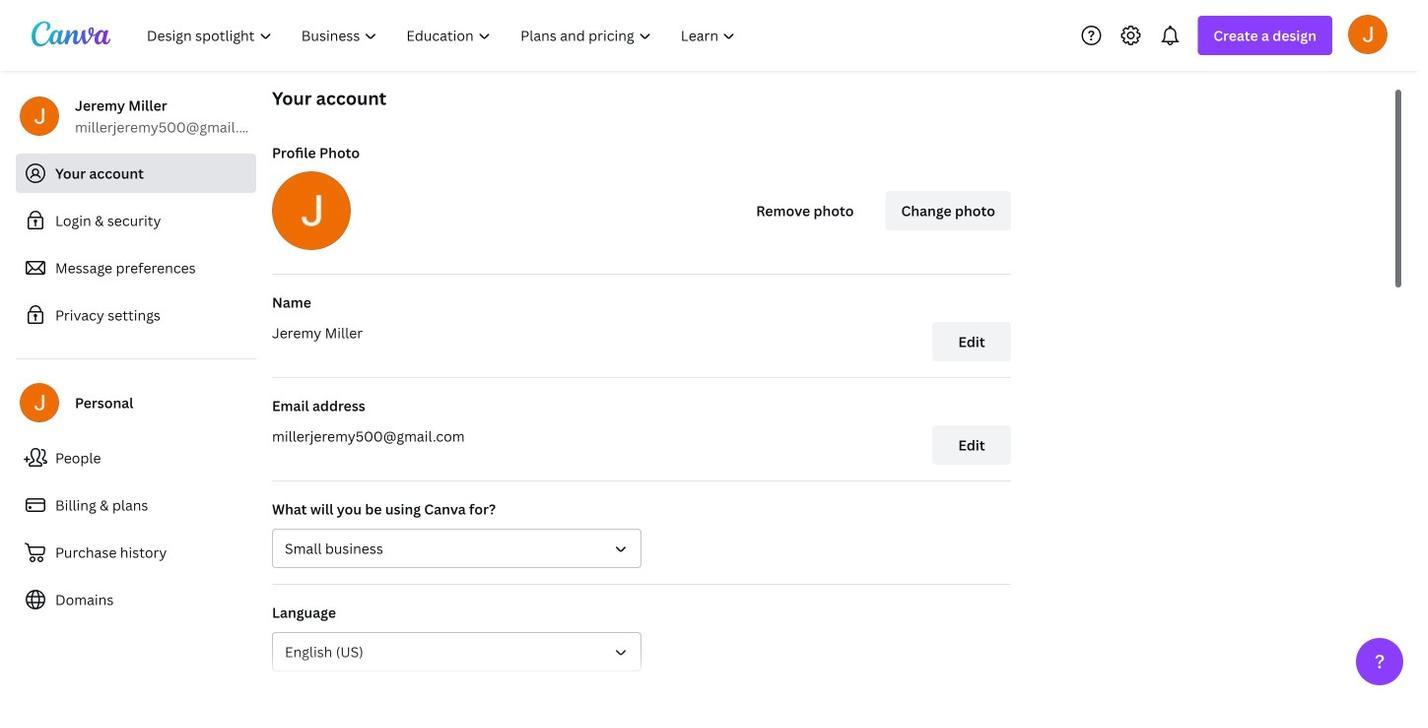 Task type: vqa. For each thing, say whether or not it's contained in the screenshot.
MENU BAR at the top of the page in THE PRO ELEMENT
no



Task type: describe. For each thing, give the bounding box(es) containing it.
Language: English (US) button
[[272, 633, 642, 672]]



Task type: locate. For each thing, give the bounding box(es) containing it.
jeremy miller image
[[1348, 15, 1388, 54]]

top level navigation element
[[134, 16, 752, 55]]

None button
[[272, 529, 642, 569]]



